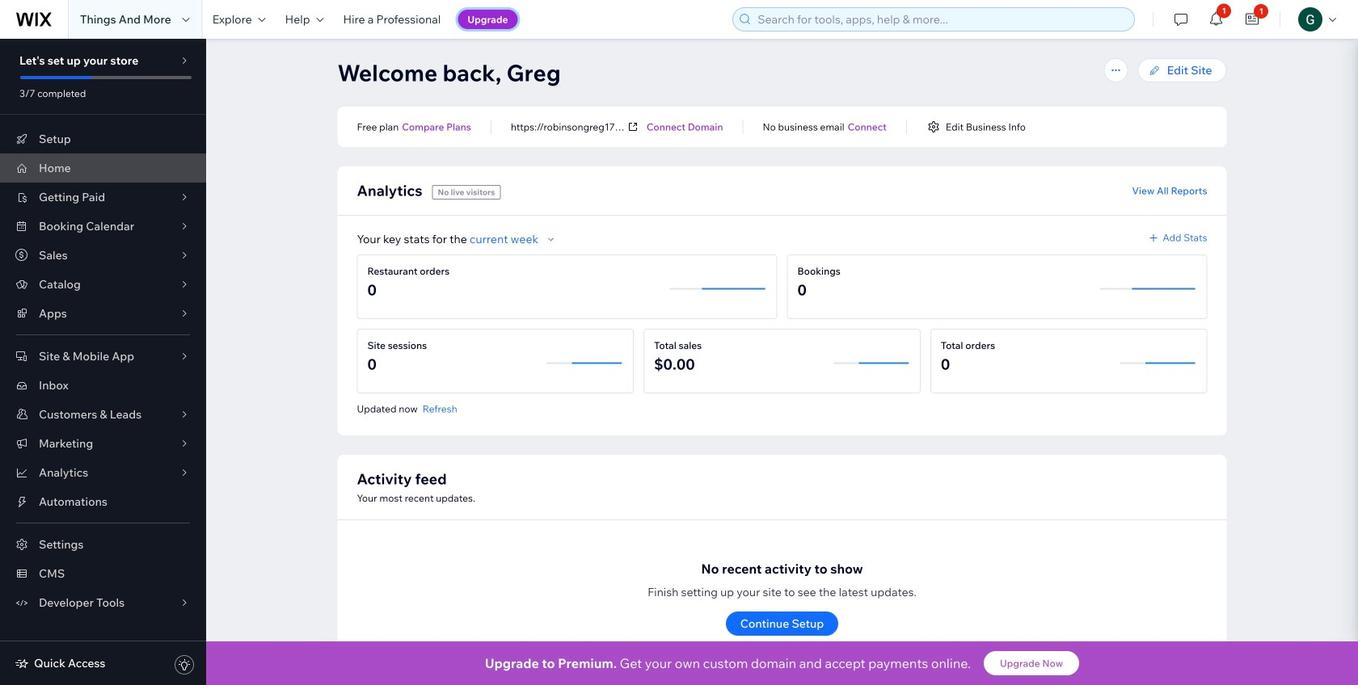 Task type: describe. For each thing, give the bounding box(es) containing it.
sidebar element
[[0, 39, 206, 686]]

Search for tools, apps, help & more... field
[[753, 8, 1130, 31]]



Task type: vqa. For each thing, say whether or not it's contained in the screenshot.
Select Wix Premium Plans
no



